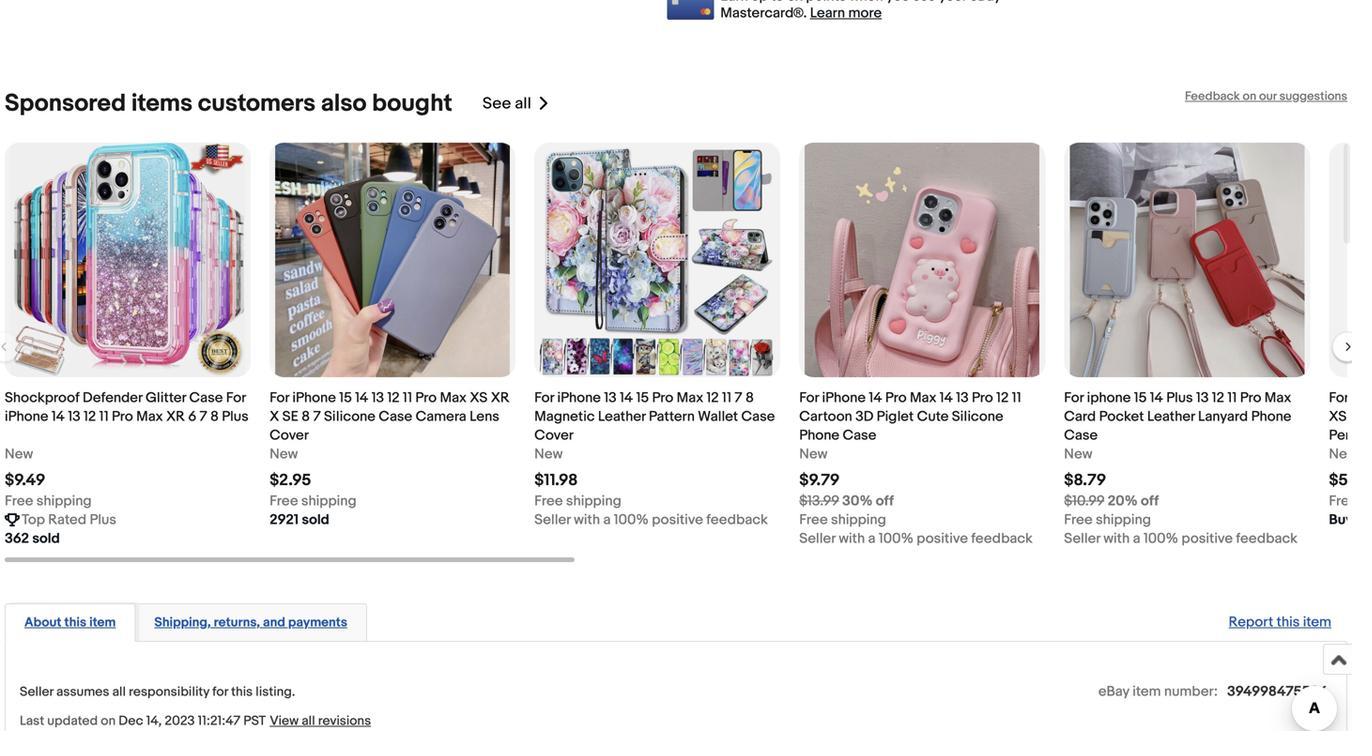 Task type: locate. For each thing, give the bounding box(es) containing it.
for left a
[[1329, 390, 1349, 407]]

$9.49 text field
[[5, 471, 45, 491]]

all right see
[[515, 94, 532, 114]]

phone right 'lanyard'
[[1252, 409, 1292, 426]]

feedback
[[707, 512, 768, 529], [971, 531, 1033, 548], [1236, 531, 1298, 548]]

view
[[270, 714, 299, 730]]

ebay mastercard image
[[667, 0, 714, 20]]

11 up 'lanyard'
[[1228, 390, 1237, 407]]

1 15 from the left
[[339, 390, 352, 407]]

see all link
[[483, 89, 550, 118]]

for up card
[[1064, 390, 1084, 407]]

off inside for iphone 15 14 plus 13 12 11 pro max card pocket leather lanyard phone case new $8.79 $10.99 20% off free shipping seller with a 100% positive feedback
[[1141, 493, 1159, 510]]

a inside for iphone 13 14 15 pro max 12 11 7 8 magnetic leather pattern wallet case cover new $11.98 free shipping seller with a 100% positive feedback
[[603, 512, 611, 529]]

2 new from the left
[[270, 446, 298, 463]]

15 inside for iphone 15 14 13 12 11 pro max xs xr x se 8 7 silicone case camera lens cover new $2.95 free shipping 2921 sold
[[339, 390, 352, 407]]

new text field up $8.79 text field
[[1064, 445, 1093, 464]]

free down $11.98 text field
[[535, 493, 563, 510]]

lens
[[470, 409, 500, 426]]

7 right se
[[313, 409, 321, 426]]

0 horizontal spatial feedback
[[707, 512, 768, 529]]

1 horizontal spatial off
[[1141, 493, 1159, 510]]

new up $5.4 text box
[[1329, 446, 1353, 463]]

2 for from the left
[[270, 390, 289, 407]]

ebay
[[970, 0, 1001, 5], [1099, 684, 1130, 701]]

this right about
[[64, 615, 86, 631]]

new text field up the $2.95 text box
[[270, 445, 298, 464]]

12
[[387, 390, 400, 407], [707, 390, 719, 407], [997, 390, 1009, 407], [1212, 390, 1225, 407], [84, 409, 96, 426]]

ebay left number:
[[1099, 684, 1130, 701]]

on left our
[[1243, 89, 1257, 104]]

iphone down shockproof
[[5, 409, 48, 426]]

iphone for seller
[[557, 390, 601, 407]]

plus right rated
[[90, 512, 116, 529]]

silicone right the 'cute'
[[952, 409, 1004, 426]]

0 horizontal spatial 100%
[[614, 512, 649, 529]]

leather inside for iphone 13 14 15 pro max 12 11 7 8 magnetic leather pattern wallet case cover new $11.98 free shipping seller with a 100% positive feedback
[[598, 409, 646, 426]]

leather inside for iphone 15 14 plus 13 12 11 pro max card pocket leather lanyard phone case new $8.79 $10.99 20% off free shipping seller with a 100% positive feedback
[[1148, 409, 1195, 426]]

2 horizontal spatial new text field
[[799, 445, 828, 464]]

a
[[603, 512, 611, 529], [868, 531, 876, 548], [1133, 531, 1141, 548]]

0 horizontal spatial this
[[64, 615, 86, 631]]

shipping up 2921 sold text field
[[301, 493, 357, 510]]

feedback
[[1185, 89, 1240, 104]]

new text field up $5.4 text box
[[1329, 445, 1353, 464]]

pro inside for iphone 15 14 plus 13 12 11 pro max card pocket leather lanyard phone case new $8.79 $10.99 20% off free shipping seller with a 100% positive feedback
[[1240, 390, 1262, 407]]

0 horizontal spatial 15
[[339, 390, 352, 407]]

suggestions
[[1280, 89, 1348, 104]]

pocket
[[1099, 409, 1144, 426]]

new inside for iphone 15 14 13 12 11 pro max xs xr x se 8 7 silicone case camera lens cover new $2.95 free shipping 2921 sold
[[270, 446, 298, 463]]

0 horizontal spatial on
[[101, 714, 116, 730]]

shipping down $11.98 text field
[[566, 493, 622, 510]]

shipping inside new $9.49 free shipping
[[36, 493, 92, 510]]

all inside see all link
[[515, 94, 532, 114]]

1 for from the left
[[226, 390, 246, 407]]

cover down se
[[270, 427, 309, 444]]

13 inside for iphone 15 14 plus 13 12 11 pro max card pocket leather lanyard phone case new $8.79 $10.99 20% off free shipping seller with a 100% positive feedback
[[1197, 390, 1209, 407]]

for right glitter
[[226, 390, 246, 407]]

this right for
[[231, 685, 253, 701]]

7
[[735, 390, 743, 407], [200, 409, 207, 426], [313, 409, 321, 426]]

seller inside for iphone 14 pro max 14 13 pro 12 11 cartoon 3d piglet cute silicone phone case new $9.79 $13.99 30% off free shipping seller with a 100% positive feedback
[[799, 531, 836, 548]]

your
[[939, 0, 967, 5]]

new up $11.98 text field
[[535, 446, 563, 463]]

2 horizontal spatial a
[[1133, 531, 1141, 548]]

2 vertical spatial all
[[302, 714, 315, 730]]

glitter
[[146, 390, 186, 407]]

1 off from the left
[[876, 493, 894, 510]]

with down free shipping text box
[[1104, 531, 1130, 548]]

tab list
[[5, 600, 1348, 642]]

xr
[[491, 390, 510, 407], [166, 409, 185, 426]]

0 horizontal spatial leather
[[598, 409, 646, 426]]

0 horizontal spatial sold
[[32, 531, 60, 548]]

0 vertical spatial all
[[515, 94, 532, 114]]

a inside for iphone 15 14 plus 13 12 11 pro max card pocket leather lanyard phone case new $8.79 $10.99 20% off free shipping seller with a 100% positive feedback
[[1133, 531, 1141, 548]]

0 vertical spatial sold
[[302, 512, 330, 529]]

points
[[806, 0, 847, 5]]

off
[[876, 493, 894, 510], [1141, 493, 1159, 510]]

0 horizontal spatial new text field
[[270, 445, 298, 464]]

New text field
[[5, 445, 33, 464], [535, 445, 563, 464], [799, 445, 828, 464]]

pro
[[416, 390, 437, 407], [652, 390, 674, 407], [886, 390, 907, 407], [972, 390, 994, 407], [1240, 390, 1262, 407], [112, 409, 133, 426]]

7 inside for iphone 13 14 15 pro max 12 11 7 8 magnetic leather pattern wallet case cover new $11.98 free shipping seller with a 100% positive feedback
[[735, 390, 743, 407]]

shockproof defender glitter case for iphone 14 13 12 11 pro max xr 6 7 8 plus
[[5, 390, 249, 426]]

new up $9.49 text field
[[5, 446, 33, 463]]

0 horizontal spatial with
[[574, 512, 600, 529]]

0 horizontal spatial all
[[112, 685, 126, 701]]

all up dec
[[112, 685, 126, 701]]

plus right iphone
[[1167, 390, 1193, 407]]

1 horizontal spatial a
[[868, 531, 876, 548]]

new text field for $2.95
[[270, 445, 298, 464]]

1 cover from the left
[[270, 427, 309, 444]]

2 cover from the left
[[535, 427, 574, 444]]

Free shipping text field
[[1064, 511, 1151, 530]]

11 left iphone
[[1012, 390, 1022, 407]]

free up buy
[[1329, 493, 1353, 510]]

positive
[[652, 512, 703, 529], [917, 531, 968, 548], [1182, 531, 1233, 548]]

free down $13.99
[[799, 512, 828, 529]]

0 horizontal spatial off
[[876, 493, 894, 510]]

seller inside for iphone 13 14 15 pro max 12 11 7 8 magnetic leather pattern wallet case cover new $11.98 free shipping seller with a 100% positive feedback
[[535, 512, 571, 529]]

for for $9.79
[[799, 390, 819, 407]]

free shipping text field for $11.98
[[535, 492, 622, 511]]

all
[[515, 94, 532, 114], [112, 685, 126, 701], [302, 714, 315, 730]]

1 new text field from the left
[[5, 445, 33, 464]]

silicone right se
[[324, 409, 376, 426]]

sold down top
[[32, 531, 60, 548]]

11 down defender
[[99, 409, 109, 426]]

$10.99
[[1064, 493, 1105, 510]]

leather right pocket
[[1148, 409, 1195, 426]]

sold inside 'text box'
[[32, 531, 60, 548]]

0 horizontal spatial a
[[603, 512, 611, 529]]

shipping inside for iphone 15 14 13 12 11 pro max xs xr x se 8 7 silicone case camera lens cover new $2.95 free shipping 2921 sold
[[301, 493, 357, 510]]

max up the 'cute'
[[910, 390, 937, 407]]

for for $10.99
[[1064, 390, 1084, 407]]

free up 2921
[[270, 493, 298, 510]]

0 vertical spatial plus
[[1167, 390, 1193, 407]]

15 for camera
[[339, 390, 352, 407]]

3 new text field from the left
[[1329, 445, 1353, 464]]

payments
[[288, 615, 347, 631]]

shipping, returns, and payments
[[154, 615, 347, 631]]

1 new from the left
[[5, 446, 33, 463]]

new up $8.79 text field
[[1064, 446, 1093, 463]]

feedback inside for iphone 13 14 15 pro max 12 11 7 8 magnetic leather pattern wallet case cover new $11.98 free shipping seller with a 100% positive feedback
[[707, 512, 768, 529]]

off right the 30%
[[876, 493, 894, 510]]

this right report
[[1277, 614, 1300, 631]]

shipping down 20%
[[1096, 512, 1151, 529]]

for inside for iphone 14 pro max 14 13 pro 12 11 cartoon 3d piglet cute silicone phone case new $9.79 $13.99 30% off free shipping seller with a 100% positive feedback
[[799, 390, 819, 407]]

1 vertical spatial plus
[[222, 409, 249, 426]]

case
[[189, 390, 223, 407], [379, 409, 413, 426], [742, 409, 775, 426], [843, 427, 877, 444], [1064, 427, 1098, 444]]

2 horizontal spatial 8
[[746, 390, 754, 407]]

2 off from the left
[[1141, 493, 1159, 510]]

0 horizontal spatial 7
[[200, 409, 207, 426]]

14
[[355, 390, 369, 407], [620, 390, 633, 407], [869, 390, 882, 407], [940, 390, 953, 407], [1150, 390, 1164, 407], [52, 409, 65, 426]]

cover inside for iphone 13 14 15 pro max 12 11 7 8 magnetic leather pattern wallet case cover new $11.98 free shipping seller with a 100% positive feedback
[[535, 427, 574, 444]]

0 horizontal spatial positive
[[652, 512, 703, 529]]

case down card
[[1064, 427, 1098, 444]]

1 horizontal spatial ebay
[[1099, 684, 1130, 701]]

more
[[849, 5, 882, 22]]

1 horizontal spatial 8
[[302, 409, 310, 426]]

2 horizontal spatial new text field
[[1329, 445, 1353, 464]]

2 horizontal spatial 15
[[1134, 390, 1147, 407]]

new up the $2.95 text box
[[270, 446, 298, 463]]

2 15 from the left
[[636, 390, 649, 407]]

11 up wallet
[[722, 390, 732, 407]]

new up the $9.79 text box
[[799, 446, 828, 463]]

top rated plus
[[22, 512, 116, 529]]

0 vertical spatial phone
[[1252, 409, 1292, 426]]

with down previous price $13.99 30% off text box
[[839, 531, 865, 548]]

lanyard
[[1199, 409, 1248, 426]]

1 vertical spatial ebay
[[1099, 684, 1130, 701]]

iphone inside shockproof defender glitter case for iphone 14 13 12 11 pro max xr 6 7 8 plus
[[5, 409, 48, 426]]

xr left the "6" on the bottom left of the page
[[166, 409, 185, 426]]

to
[[771, 0, 784, 5]]

for inside for iphone 15 14 13 12 11 pro max xs xr x se 8 7 silicone case camera lens cover new $2.95 free shipping 2921 sold
[[270, 390, 289, 407]]

0 horizontal spatial silicone
[[324, 409, 376, 426]]

for for $11.98
[[535, 390, 554, 407]]

on left dec
[[101, 714, 116, 730]]

iphone up cartoon
[[822, 390, 866, 407]]

item right report
[[1303, 614, 1332, 631]]

max inside for iphone 13 14 15 pro max 12 11 7 8 magnetic leather pattern wallet case cover new $11.98 free shipping seller with a 100% positive feedback
[[677, 390, 704, 407]]

item right about
[[89, 615, 116, 631]]

Seller with a 100% positive feedback text field
[[535, 511, 768, 530], [799, 530, 1033, 549]]

1 horizontal spatial 15
[[636, 390, 649, 407]]

0 vertical spatial xr
[[491, 390, 510, 407]]

max
[[440, 390, 467, 407], [677, 390, 704, 407], [910, 390, 937, 407], [1265, 390, 1292, 407], [136, 409, 163, 426]]

3 for from the left
[[535, 390, 554, 407]]

1 horizontal spatial new text field
[[1064, 445, 1093, 464]]

11 inside for iphone 14 pro max 14 13 pro 12 11 cartoon 3d piglet cute silicone phone case new $9.79 $13.99 30% off free shipping seller with a 100% positive feedback
[[1012, 390, 1022, 407]]

3 new text field from the left
[[799, 445, 828, 464]]

1 horizontal spatial on
[[1243, 89, 1257, 104]]

phone down cartoon
[[799, 427, 840, 444]]

2 horizontal spatial 100%
[[1144, 531, 1179, 548]]

new inside for iphone 14 pro max 14 13 pro 12 11 cartoon 3d piglet cute silicone phone case new $9.79 $13.99 30% off free shipping seller with a 100% positive feedback
[[799, 446, 828, 463]]

shipping inside for iphone 13 14 15 pro max 12 11 7 8 magnetic leather pattern wallet case cover new $11.98 free shipping seller with a 100% positive feedback
[[566, 493, 622, 510]]

2 horizontal spatial all
[[515, 94, 532, 114]]

13
[[372, 390, 384, 407], [604, 390, 617, 407], [956, 390, 969, 407], [1197, 390, 1209, 407], [68, 409, 81, 426]]

shipping
[[36, 493, 92, 510], [301, 493, 357, 510], [566, 493, 622, 510], [831, 512, 887, 529], [1096, 512, 1151, 529]]

New text field
[[270, 445, 298, 464], [1064, 445, 1093, 464], [1329, 445, 1353, 464]]

case up the "6" on the bottom left of the page
[[189, 390, 223, 407]]

pro inside for iphone 15 14 13 12 11 pro max xs xr x se 8 7 silicone case camera lens cover new $2.95 free shipping 2921 sold
[[416, 390, 437, 407]]

1 horizontal spatial seller with a 100% positive feedback text field
[[799, 530, 1033, 549]]

0 horizontal spatial phone
[[799, 427, 840, 444]]

8 inside shockproof defender glitter case for iphone 14 13 12 11 pro max xr 6 7 8 plus
[[210, 409, 219, 426]]

sold right 2921
[[302, 512, 330, 529]]

shipping up rated
[[36, 493, 92, 510]]

6 for from the left
[[1329, 390, 1349, 407]]

max up the pattern on the bottom of page
[[677, 390, 704, 407]]

dec
[[119, 714, 143, 730]]

1 horizontal spatial xr
[[491, 390, 510, 407]]

13 inside for iphone 14 pro max 14 13 pro 12 11 cartoon 3d piglet cute silicone phone case new $9.79 $13.99 30% off free shipping seller with a 100% positive feedback
[[956, 390, 969, 407]]

2 silicone from the left
[[952, 409, 1004, 426]]

20%
[[1108, 493, 1138, 510]]

free down $9.49 text field
[[5, 493, 33, 510]]

1 horizontal spatial 100%
[[879, 531, 914, 548]]

last updated on dec 14, 2023 11:21:47 pst view all revisions
[[20, 714, 371, 730]]

0 horizontal spatial cover
[[270, 427, 309, 444]]

14 inside shockproof defender glitter case for iphone 14 13 12 11 pro max xr 6 7 8 plus
[[52, 409, 65, 426]]

see all
[[483, 94, 532, 114]]

this for report
[[1277, 614, 1300, 631]]

cover
[[270, 427, 309, 444], [535, 427, 574, 444]]

seller down free shipping text box
[[1064, 531, 1101, 548]]

0 horizontal spatial ebay
[[970, 0, 1001, 5]]

about this item
[[24, 615, 116, 631]]

new inside new $9.49 free shipping
[[5, 446, 33, 463]]

$8.79
[[1064, 471, 1107, 491]]

1 silicone from the left
[[324, 409, 376, 426]]

Buy text field
[[1329, 511, 1353, 530]]

for up x
[[270, 390, 289, 407]]

positive inside for iphone 13 14 15 pro max 12 11 7 8 magnetic leather pattern wallet case cover new $11.98 free shipping seller with a 100% positive feedback
[[652, 512, 703, 529]]

15 for $8.79
[[1134, 390, 1147, 407]]

1 horizontal spatial plus
[[222, 409, 249, 426]]

assumes
[[56, 685, 109, 701]]

new text field up $9.49 text field
[[5, 445, 33, 464]]

3 new from the left
[[535, 446, 563, 463]]

1 horizontal spatial item
[[1133, 684, 1161, 701]]

2 new text field from the left
[[1064, 445, 1093, 464]]

for iphone 15 14 plus 13 12 11 pro max card pocket leather lanyard phone case new $8.79 $10.99 20% off free shipping seller with a 100% positive feedback
[[1064, 390, 1298, 548]]

0 horizontal spatial new text field
[[5, 445, 33, 464]]

about this item button
[[24, 614, 116, 632]]

2 horizontal spatial this
[[1277, 614, 1300, 631]]

learn more
[[810, 5, 882, 22]]

5 new from the left
[[1064, 446, 1093, 463]]

case left camera
[[379, 409, 413, 426]]

for
[[212, 685, 228, 701]]

1 leather from the left
[[598, 409, 646, 426]]

off right 20%
[[1141, 493, 1159, 510]]

plus inside for iphone 15 14 plus 13 12 11 pro max card pocket leather lanyard phone case new $8.79 $10.99 20% off free shipping seller with a 100% positive feedback
[[1167, 390, 1193, 407]]

free shipping text field down the $2.95
[[270, 492, 357, 511]]

top
[[22, 512, 45, 529]]

for inside shockproof defender glitter case for iphone 14 13 12 11 pro max xr 6 7 8 plus
[[226, 390, 246, 407]]

seller down $13.99
[[799, 531, 836, 548]]

11 inside for iphone 15 14 plus 13 12 11 pro max card pocket leather lanyard phone case new $8.79 $10.99 20% off free shipping seller with a 100% positive feedback
[[1228, 390, 1237, 407]]

case inside for iphone 15 14 plus 13 12 11 pro max card pocket leather lanyard phone case new $8.79 $10.99 20% off free shipping seller with a 100% positive feedback
[[1064, 427, 1098, 444]]

iphone inside for iphone 14 pro max 14 13 pro 12 11 cartoon 3d piglet cute silicone phone case new $9.79 $13.99 30% off free shipping seller with a 100% positive feedback
[[822, 390, 866, 407]]

7 up wallet
[[735, 390, 743, 407]]

1 horizontal spatial phone
[[1252, 409, 1292, 426]]

plus left x
[[222, 409, 249, 426]]

1 horizontal spatial leather
[[1148, 409, 1195, 426]]

max down glitter
[[136, 409, 163, 426]]

phone
[[1252, 409, 1292, 426], [799, 427, 840, 444]]

394998475506
[[1228, 684, 1328, 701]]

shipping inside for iphone 14 pro max 14 13 pro 12 11 cartoon 3d piglet cute silicone phone case new $9.79 $13.99 30% off free shipping seller with a 100% positive feedback
[[831, 512, 887, 529]]

seller down $11.98
[[535, 512, 571, 529]]

362
[[5, 531, 29, 548]]

item left number:
[[1133, 684, 1161, 701]]

2 horizontal spatial with
[[1104, 531, 1130, 548]]

camera
[[416, 409, 467, 426]]

1 vertical spatial sold
[[32, 531, 60, 548]]

15 inside for iphone 15 14 plus 13 12 11 pro max card pocket leather lanyard phone case new $8.79 $10.99 20% off free shipping seller with a 100% positive feedback
[[1134, 390, 1147, 407]]

xr inside for iphone 15 14 13 12 11 pro max xs xr x se 8 7 silicone case camera lens cover new $2.95 free shipping 2921 sold
[[491, 390, 510, 407]]

cover down magnetic
[[535, 427, 574, 444]]

when
[[850, 0, 883, 5]]

with inside for iphone 15 14 plus 13 12 11 pro max card pocket leather lanyard phone case new $8.79 $10.99 20% off free shipping seller with a 100% positive feedback
[[1104, 531, 1130, 548]]

0 vertical spatial on
[[1243, 89, 1257, 104]]

case right wallet
[[742, 409, 775, 426]]

1 horizontal spatial with
[[839, 531, 865, 548]]

11
[[403, 390, 412, 407], [722, 390, 732, 407], [1012, 390, 1022, 407], [1228, 390, 1237, 407], [99, 409, 109, 426]]

2 new text field from the left
[[535, 445, 563, 464]]

1 horizontal spatial feedback
[[971, 531, 1033, 548]]

0 horizontal spatial item
[[89, 615, 116, 631]]

1 horizontal spatial cover
[[535, 427, 574, 444]]

free shipping text field down $11.98 text field
[[535, 492, 622, 511]]

2 horizontal spatial plus
[[1167, 390, 1193, 407]]

positive inside for iphone 14 pro max 14 13 pro 12 11 cartoon 3d piglet cute silicone phone case new $9.79 $13.99 30% off free shipping seller with a 100% positive feedback
[[917, 531, 968, 548]]

0 horizontal spatial xr
[[166, 409, 185, 426]]

5 for from the left
[[1064, 390, 1084, 407]]

11 left xs
[[403, 390, 412, 407]]

case inside shockproof defender glitter case for iphone 14 13 12 11 pro max xr 6 7 8 plus
[[189, 390, 223, 407]]

seller assumes all responsibility for this listing.
[[20, 685, 295, 701]]

1 new text field from the left
[[270, 445, 298, 464]]

new text field up $11.98 text field
[[535, 445, 563, 464]]

1 horizontal spatial 7
[[313, 409, 321, 426]]

2 vertical spatial plus
[[90, 512, 116, 529]]

2 leather from the left
[[1148, 409, 1195, 426]]

item
[[1303, 614, 1332, 631], [89, 615, 116, 631], [1133, 684, 1161, 701]]

all right view
[[302, 714, 315, 730]]

item inside button
[[89, 615, 116, 631]]

report
[[1229, 614, 1274, 631]]

new text field up the $9.79 text box
[[799, 445, 828, 464]]

iphone for $2.95
[[292, 390, 336, 407]]

7 right the "6" on the bottom left of the page
[[200, 409, 207, 426]]

0 horizontal spatial 8
[[210, 409, 219, 426]]

for a new $5.4 free buy
[[1329, 390, 1353, 529]]

sold inside for iphone 15 14 13 12 11 pro max xs xr x se 8 7 silicone case camera lens cover new $2.95 free shipping 2921 sold
[[302, 512, 330, 529]]

case down 3d
[[843, 427, 877, 444]]

1 horizontal spatial new text field
[[535, 445, 563, 464]]

iphone inside for iphone 13 14 15 pro max 12 11 7 8 magnetic leather pattern wallet case cover new $11.98 free shipping seller with a 100% positive feedback
[[557, 390, 601, 407]]

ebay right your
[[970, 0, 1001, 5]]

1 horizontal spatial sold
[[302, 512, 330, 529]]

this inside report this item link
[[1277, 614, 1300, 631]]

0 horizontal spatial plus
[[90, 512, 116, 529]]

2921 sold text field
[[270, 511, 330, 530]]

2 horizontal spatial 7
[[735, 390, 743, 407]]

leather left the pattern on the bottom of page
[[598, 409, 646, 426]]

0 vertical spatial ebay
[[970, 0, 1001, 5]]

Free shipping text field
[[5, 492, 92, 511], [270, 492, 357, 511], [535, 492, 622, 511], [799, 511, 887, 530]]

1 vertical spatial phone
[[799, 427, 840, 444]]

plus
[[1167, 390, 1193, 407], [222, 409, 249, 426], [90, 512, 116, 529]]

wallet
[[698, 409, 738, 426]]

max left a
[[1265, 390, 1292, 407]]

learn
[[810, 5, 845, 22]]

new text field for $9.79
[[799, 445, 828, 464]]

x
[[270, 409, 279, 426]]

free shipping text field up top
[[5, 492, 92, 511]]

1 vertical spatial xr
[[166, 409, 185, 426]]

with
[[574, 512, 600, 529], [839, 531, 865, 548], [1104, 531, 1130, 548]]

1 horizontal spatial positive
[[917, 531, 968, 548]]

seller up last
[[20, 685, 53, 701]]

also
[[321, 89, 367, 118]]

free down $10.99
[[1064, 512, 1093, 529]]

iphone up magnetic
[[557, 390, 601, 407]]

7 for for iphone 15 14 13 12 11 pro max xs xr x se 8 7 silicone case camera lens cover new $2.95 free shipping 2921 sold
[[313, 409, 321, 426]]

4 for from the left
[[799, 390, 819, 407]]

for up magnetic
[[535, 390, 554, 407]]

phone inside for iphone 14 pro max 14 13 pro 12 11 cartoon 3d piglet cute silicone phone case new $9.79 $13.99 30% off free shipping seller with a 100% positive feedback
[[799, 427, 840, 444]]

max up camera
[[440, 390, 467, 407]]

xr right xs
[[491, 390, 510, 407]]

2 horizontal spatial positive
[[1182, 531, 1233, 548]]

4 new from the left
[[799, 446, 828, 463]]

seller
[[535, 512, 571, 529], [799, 531, 836, 548], [1064, 531, 1101, 548], [20, 685, 53, 701]]

leather
[[598, 409, 646, 426], [1148, 409, 1195, 426]]

sponsored
[[5, 89, 126, 118]]

shipping down the 30%
[[831, 512, 887, 529]]

1 horizontal spatial silicone
[[952, 409, 1004, 426]]

iphone up se
[[292, 390, 336, 407]]

14,
[[146, 714, 162, 730]]

cover inside for iphone 15 14 13 12 11 pro max xs xr x se 8 7 silicone case camera lens cover new $2.95 free shipping 2921 sold
[[270, 427, 309, 444]]

free
[[5, 493, 33, 510], [270, 493, 298, 510], [535, 493, 563, 510], [1329, 493, 1353, 510], [799, 512, 828, 529], [1064, 512, 1093, 529]]

2 horizontal spatial item
[[1303, 614, 1332, 631]]

previous price $13.99 30% off text field
[[799, 492, 894, 511]]

returns,
[[214, 615, 260, 631]]

for for lens
[[270, 390, 289, 407]]

with down $11.98 text field
[[574, 512, 600, 529]]

3 15 from the left
[[1134, 390, 1147, 407]]

2 horizontal spatial feedback
[[1236, 531, 1298, 548]]

12 inside for iphone 15 14 plus 13 12 11 pro max card pocket leather lanyard phone case new $8.79 $10.99 20% off free shipping seller with a 100% positive feedback
[[1212, 390, 1225, 407]]

free shipping text field for $2.95
[[270, 492, 357, 511]]

100%
[[614, 512, 649, 529], [879, 531, 914, 548], [1144, 531, 1179, 548]]

for up cartoon
[[799, 390, 819, 407]]

$9.79 text field
[[799, 471, 840, 491]]

for inside for iphone 13 14 15 pro max 12 11 7 8 magnetic leather pattern wallet case cover new $11.98 free shipping seller with a 100% positive feedback
[[535, 390, 554, 407]]

new text field for $11.98
[[535, 445, 563, 464]]

$8.79 text field
[[1064, 471, 1107, 491]]



Task type: describe. For each thing, give the bounding box(es) containing it.
responsibility
[[129, 685, 210, 701]]

for iphone 14 pro max 14 13 pro 12 11 cartoon 3d piglet cute silicone phone case new $9.79 $13.99 30% off free shipping seller with a 100% positive feedback
[[799, 390, 1033, 548]]

max inside for iphone 15 14 plus 13 12 11 pro max card pocket leather lanyard phone case new $8.79 $10.99 20% off free shipping seller with a 100% positive feedback
[[1265, 390, 1292, 407]]

$9.49
[[5, 471, 45, 491]]

shipping inside for iphone 15 14 plus 13 12 11 pro max card pocket leather lanyard phone case new $8.79 $10.99 20% off free shipping seller with a 100% positive feedback
[[1096, 512, 1151, 529]]

6
[[188, 409, 196, 426]]

buy
[[1329, 512, 1353, 529]]

earn
[[721, 0, 748, 5]]

12 inside for iphone 14 pro max 14 13 pro 12 11 cartoon 3d piglet cute silicone phone case new $9.79 $13.99 30% off free shipping seller with a 100% positive feedback
[[997, 390, 1009, 407]]

iphone for off
[[822, 390, 866, 407]]

max inside for iphone 15 14 13 12 11 pro max xs xr x se 8 7 silicone case camera lens cover new $2.95 free shipping 2921 sold
[[440, 390, 467, 407]]

free inside for iphone 15 14 plus 13 12 11 pro max card pocket leather lanyard phone case new $8.79 $10.99 20% off free shipping seller with a 100% positive feedback
[[1064, 512, 1093, 529]]

se
[[282, 409, 299, 426]]

rated
[[48, 512, 87, 529]]

pst
[[243, 714, 266, 730]]

max inside for iphone 14 pro max 14 13 pro 12 11 cartoon 3d piglet cute silicone phone case new $9.79 $13.99 30% off free shipping seller with a 100% positive feedback
[[910, 390, 937, 407]]

shipping,
[[154, 615, 211, 631]]

xs
[[470, 390, 488, 407]]

plus inside text box
[[90, 512, 116, 529]]

with inside for iphone 13 14 15 pro max 12 11 7 8 magnetic leather pattern wallet case cover new $11.98 free shipping seller with a 100% positive feedback
[[574, 512, 600, 529]]

12 inside shockproof defender glitter case for iphone 14 13 12 11 pro max xr 6 7 8 plus
[[84, 409, 96, 426]]

2921
[[270, 512, 299, 529]]

12 inside for iphone 15 14 13 12 11 pro max xs xr x se 8 7 silicone case camera lens cover new $2.95 free shipping 2921 sold
[[387, 390, 400, 407]]

previous price $10.99 20% off text field
[[1064, 492, 1159, 511]]

new text field for $9.49
[[5, 445, 33, 464]]

revisions
[[318, 714, 371, 730]]

1 vertical spatial on
[[101, 714, 116, 730]]

listing.
[[256, 685, 295, 701]]

30%
[[843, 493, 873, 510]]

feedback inside for iphone 14 pro max 14 13 pro 12 11 cartoon 3d piglet cute silicone phone case new $9.79 $13.99 30% off free shipping seller with a 100% positive feedback
[[971, 531, 1033, 548]]

see
[[483, 94, 511, 114]]

8 inside for iphone 13 14 15 pro max 12 11 7 8 magnetic leather pattern wallet case cover new $11.98 free shipping seller with a 100% positive feedback
[[746, 390, 754, 407]]

14 inside for iphone 15 14 13 12 11 pro max xs xr x se 8 7 silicone case camera lens cover new $2.95 free shipping 2921 sold
[[355, 390, 369, 407]]

13 inside for iphone 15 14 13 12 11 pro max xs xr x se 8 7 silicone case camera lens cover new $2.95 free shipping 2921 sold
[[372, 390, 384, 407]]

this for about
[[64, 615, 86, 631]]

item for about this item
[[89, 615, 116, 631]]

new inside for iphone 15 14 plus 13 12 11 pro max card pocket leather lanyard phone case new $8.79 $10.99 20% off free shipping seller with a 100% positive feedback
[[1064, 446, 1093, 463]]

5x
[[787, 0, 803, 5]]

pattern
[[649, 409, 695, 426]]

report this item link
[[1220, 605, 1341, 641]]

a inside for iphone 14 pro max 14 13 pro 12 11 cartoon 3d piglet cute silicone phone case new $9.79 $13.99 30% off free shipping seller with a 100% positive feedback
[[868, 531, 876, 548]]

feedback on our suggestions link
[[1185, 89, 1348, 104]]

100% inside for iphone 13 14 15 pro max 12 11 7 8 magnetic leather pattern wallet case cover new $11.98 free shipping seller with a 100% positive feedback
[[614, 512, 649, 529]]

item for report this item
[[1303, 614, 1332, 631]]

leather for new
[[598, 409, 646, 426]]

our
[[1260, 89, 1277, 104]]

$2.95 text field
[[270, 471, 311, 491]]

learn more link
[[810, 5, 882, 22]]

earn up to 5x points when you use your ebay mastercard®.
[[721, 0, 1001, 22]]

leather for $8.79
[[1148, 409, 1195, 426]]

customers
[[198, 89, 316, 118]]

new $9.49 free shipping
[[5, 446, 92, 510]]

feedback inside for iphone 15 14 plus 13 12 11 pro max card pocket leather lanyard phone case new $8.79 $10.99 20% off free shipping seller with a 100% positive feedback
[[1236, 531, 1298, 548]]

free inside for iphone 15 14 13 12 11 pro max xs xr x se 8 7 silicone case camera lens cover new $2.95 free shipping 2921 sold
[[270, 493, 298, 510]]

positive inside for iphone 15 14 plus 13 12 11 pro max card pocket leather lanyard phone case new $8.79 $10.99 20% off free shipping seller with a 100% positive feedback
[[1182, 531, 1233, 548]]

$13.99
[[799, 493, 839, 510]]

for iphone 15 14 13 12 11 pro max xs xr x se 8 7 silicone case camera lens cover new $2.95 free shipping 2921 sold
[[270, 390, 510, 529]]

free inside for iphone 14 pro max 14 13 pro 12 11 cartoon 3d piglet cute silicone phone case new $9.79 $13.99 30% off free shipping seller with a 100% positive feedback
[[799, 512, 828, 529]]

new text field for $5.4
[[1329, 445, 1353, 464]]

free shipping text field for $9.49
[[5, 492, 92, 511]]

Top Rated Plus text field
[[22, 511, 116, 530]]

phone inside for iphone 15 14 plus 13 12 11 pro max card pocket leather lanyard phone case new $8.79 $10.99 20% off free shipping seller with a 100% positive feedback
[[1252, 409, 1292, 426]]

362 sold text field
[[5, 530, 60, 549]]

$5.4 text field
[[1329, 471, 1353, 491]]

updated
[[47, 714, 98, 730]]

7 for shockproof defender glitter case for iphone 14 13 12 11 pro max xr 6 7 8 plus
[[200, 409, 207, 426]]

xr inside shockproof defender glitter case for iphone 14 13 12 11 pro max xr 6 7 8 plus
[[166, 409, 185, 426]]

15 inside for iphone 13 14 15 pro max 12 11 7 8 magnetic leather pattern wallet case cover new $11.98 free shipping seller with a 100% positive feedback
[[636, 390, 649, 407]]

100% inside for iphone 14 pro max 14 13 pro 12 11 cartoon 3d piglet cute silicone phone case new $9.79 $13.99 30% off free shipping seller with a 100% positive feedback
[[879, 531, 914, 548]]

use
[[913, 0, 936, 5]]

1 vertical spatial all
[[112, 685, 126, 701]]

last
[[20, 714, 44, 730]]

362 sold
[[5, 531, 60, 548]]

1 horizontal spatial this
[[231, 685, 253, 701]]

for inside for a new $5.4 free buy
[[1329, 390, 1349, 407]]

$5.4
[[1329, 471, 1353, 491]]

off inside for iphone 14 pro max 14 13 pro 12 11 cartoon 3d piglet cute silicone phone case new $9.79 $13.99 30% off free shipping seller with a 100% positive feedback
[[876, 493, 894, 510]]

6 new from the left
[[1329, 446, 1353, 463]]

3d
[[856, 409, 874, 426]]

number:
[[1164, 684, 1218, 701]]

you
[[887, 0, 910, 5]]

a
[[1352, 390, 1353, 407]]

feedback on our suggestions
[[1185, 89, 1348, 104]]

max inside shockproof defender glitter case for iphone 14 13 12 11 pro max xr 6 7 8 plus
[[136, 409, 163, 426]]

2023
[[165, 714, 195, 730]]

shockproof
[[5, 390, 79, 407]]

14 inside for iphone 13 14 15 pro max 12 11 7 8 magnetic leather pattern wallet case cover new $11.98 free shipping seller with a 100% positive feedback
[[620, 390, 633, 407]]

11 inside for iphone 13 14 15 pro max 12 11 7 8 magnetic leather pattern wallet case cover new $11.98 free shipping seller with a 100% positive feedback
[[722, 390, 732, 407]]

$9.79
[[799, 471, 840, 491]]

ebay inside earn up to 5x points when you use your ebay mastercard®.
[[970, 0, 1001, 5]]

14 inside for iphone 15 14 plus 13 12 11 pro max card pocket leather lanyard phone case new $8.79 $10.99 20% off free shipping seller with a 100% positive feedback
[[1150, 390, 1164, 407]]

report this item
[[1229, 614, 1332, 631]]

12 inside for iphone 13 14 15 pro max 12 11 7 8 magnetic leather pattern wallet case cover new $11.98 free shipping seller with a 100% positive feedback
[[707, 390, 719, 407]]

items
[[131, 89, 193, 118]]

pro inside for iphone 13 14 15 pro max 12 11 7 8 magnetic leather pattern wallet case cover new $11.98 free shipping seller with a 100% positive feedback
[[652, 390, 674, 407]]

1 horizontal spatial all
[[302, 714, 315, 730]]

11:21:47
[[198, 714, 241, 730]]

magnetic
[[535, 409, 595, 426]]

about
[[24, 615, 61, 631]]

up
[[752, 0, 768, 5]]

tab list containing about this item
[[5, 600, 1348, 642]]

11 inside for iphone 15 14 13 12 11 pro max xs xr x se 8 7 silicone case camera lens cover new $2.95 free shipping 2921 sold
[[403, 390, 412, 407]]

0 horizontal spatial seller with a 100% positive feedback text field
[[535, 511, 768, 530]]

defender
[[83, 390, 142, 407]]

8 inside for iphone 15 14 13 12 11 pro max xs xr x se 8 7 silicone case camera lens cover new $2.95 free shipping 2921 sold
[[302, 409, 310, 426]]

13 inside shockproof defender glitter case for iphone 14 13 12 11 pro max xr 6 7 8 plus
[[68, 409, 81, 426]]

sponsored items customers also bought
[[5, 89, 453, 118]]

bought
[[372, 89, 453, 118]]

free shipping text field down the 30%
[[799, 511, 887, 530]]

silicone inside for iphone 15 14 13 12 11 pro max xs xr x se 8 7 silicone case camera lens cover new $2.95 free shipping 2921 sold
[[324, 409, 376, 426]]

Free text field
[[1329, 492, 1353, 511]]

$11.98
[[535, 471, 578, 491]]

new inside for iphone 13 14 15 pro max 12 11 7 8 magnetic leather pattern wallet case cover new $11.98 free shipping seller with a 100% positive feedback
[[535, 446, 563, 463]]

11 inside shockproof defender glitter case for iphone 14 13 12 11 pro max xr 6 7 8 plus
[[99, 409, 109, 426]]

silicone inside for iphone 14 pro max 14 13 pro 12 11 cartoon 3d piglet cute silicone phone case new $9.79 $13.99 30% off free shipping seller with a 100% positive feedback
[[952, 409, 1004, 426]]

view all revisions link
[[266, 713, 371, 730]]

case inside for iphone 15 14 13 12 11 pro max xs xr x se 8 7 silicone case camera lens cover new $2.95 free shipping 2921 sold
[[379, 409, 413, 426]]

seller inside for iphone 15 14 plus 13 12 11 pro max card pocket leather lanyard phone case new $8.79 $10.99 20% off free shipping seller with a 100% positive feedback
[[1064, 531, 1101, 548]]

cartoon
[[799, 409, 853, 426]]

Seller with a 100% positive feedback text field
[[1064, 530, 1298, 549]]

piglet
[[877, 409, 914, 426]]

and
[[263, 615, 285, 631]]

See all text field
[[483, 94, 532, 114]]

new text field for $8.79
[[1064, 445, 1093, 464]]

for iphone 13 14 15 pro max 12 11 7 8 magnetic leather pattern wallet case cover new $11.98 free shipping seller with a 100% positive feedback
[[535, 390, 775, 529]]

cute
[[917, 409, 949, 426]]

free inside new $9.49 free shipping
[[5, 493, 33, 510]]

free inside for iphone 13 14 15 pro max 12 11 7 8 magnetic leather pattern wallet case cover new $11.98 free shipping seller with a 100% positive feedback
[[535, 493, 563, 510]]

pro inside shockproof defender glitter case for iphone 14 13 12 11 pro max xr 6 7 8 plus
[[112, 409, 133, 426]]

card
[[1064, 409, 1096, 426]]

$2.95
[[270, 471, 311, 491]]

100% inside for iphone 15 14 plus 13 12 11 pro max card pocket leather lanyard phone case new $8.79 $10.99 20% off free shipping seller with a 100% positive feedback
[[1144, 531, 1179, 548]]

iphone
[[1087, 390, 1131, 407]]

mastercard®.
[[721, 5, 807, 22]]

case inside for iphone 13 14 15 pro max 12 11 7 8 magnetic leather pattern wallet case cover new $11.98 free shipping seller with a 100% positive feedback
[[742, 409, 775, 426]]

shipping, returns, and payments button
[[154, 614, 347, 632]]

$11.98 text field
[[535, 471, 578, 491]]

case inside for iphone 14 pro max 14 13 pro 12 11 cartoon 3d piglet cute silicone phone case new $9.79 $13.99 30% off free shipping seller with a 100% positive feedback
[[843, 427, 877, 444]]

with inside for iphone 14 pro max 14 13 pro 12 11 cartoon 3d piglet cute silicone phone case new $9.79 $13.99 30% off free shipping seller with a 100% positive feedback
[[839, 531, 865, 548]]

13 inside for iphone 13 14 15 pro max 12 11 7 8 magnetic leather pattern wallet case cover new $11.98 free shipping seller with a 100% positive feedback
[[604, 390, 617, 407]]

plus inside shockproof defender glitter case for iphone 14 13 12 11 pro max xr 6 7 8 plus
[[222, 409, 249, 426]]



Task type: vqa. For each thing, say whether or not it's contained in the screenshot.
the left basics
no



